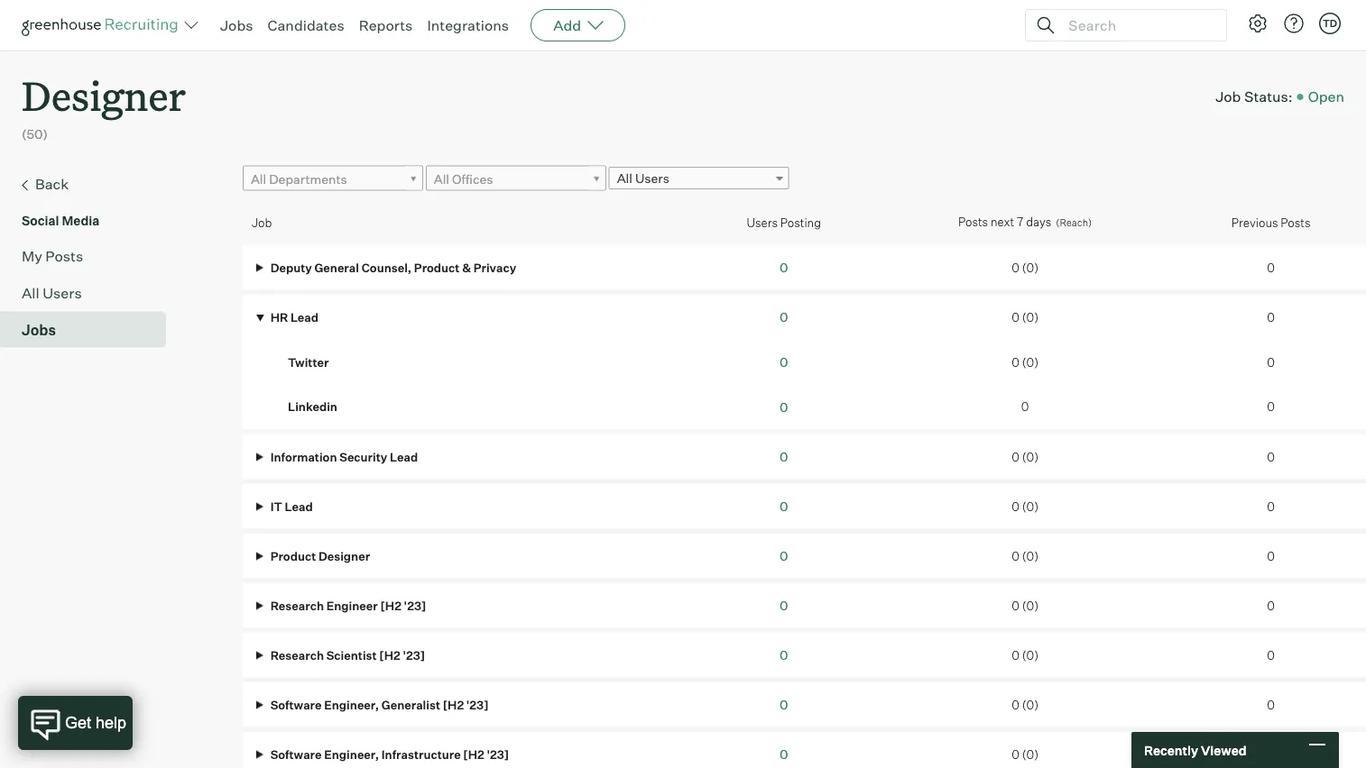 Task type: describe. For each thing, give the bounding box(es) containing it.
1 horizontal spatial all users link
[[609, 167, 789, 190]]

'23] right engineer
[[404, 599, 426, 613]]

0 link for information security lead
[[780, 449, 788, 465]]

software for software engineer, infrastructure [h2 '23]
[[270, 748, 322, 762]]

(reach)
[[1056, 217, 1092, 229]]

days
[[1026, 215, 1052, 229]]

[h2 right infrastructure
[[463, 748, 484, 762]]

(0) for software engineer, generalist [h2 '23]
[[1022, 698, 1039, 712]]

my posts link
[[22, 245, 159, 267]]

research for scientist
[[270, 648, 324, 663]]

information security lead
[[268, 450, 418, 464]]

2 horizontal spatial users
[[747, 215, 778, 230]]

security
[[339, 450, 387, 464]]

open
[[1308, 88, 1345, 106]]

3 0 (0) from the top
[[1012, 355, 1039, 369]]

(0) for research engineer [h2 '23]
[[1022, 599, 1039, 613]]

information
[[270, 450, 337, 464]]

next
[[991, 215, 1014, 229]]

lead for hr lead
[[290, 310, 319, 325]]

0 (0) for it lead
[[1012, 499, 1039, 514]]

[h2 right scientist
[[379, 648, 400, 663]]

engineer, for infrastructure
[[324, 748, 379, 762]]

0 horizontal spatial designer
[[22, 69, 186, 122]]

(0) for deputy general counsel, product & privacy
[[1022, 260, 1039, 275]]

(50)
[[22, 127, 48, 142]]

privacy
[[473, 260, 516, 275]]

previous
[[1231, 215, 1278, 230]]

all users for bottommost the all users link
[[22, 284, 82, 302]]

(0) for software engineer, infrastructure [h2 '23]
[[1022, 748, 1039, 762]]

offices
[[452, 171, 493, 187]]

infrastructure
[[381, 748, 461, 762]]

job for job
[[252, 215, 272, 230]]

td button
[[1319, 13, 1341, 34]]

departments
[[269, 171, 347, 187]]

0 link for deputy general counsel, product & privacy
[[780, 260, 788, 275]]

all departments
[[251, 171, 347, 187]]

(0) for information security lead
[[1022, 450, 1039, 464]]

my posts
[[22, 247, 83, 265]]

0 link for research engineer [h2 '23]
[[780, 598, 788, 614]]

4 0 link from the top
[[780, 399, 788, 415]]

Search text field
[[1064, 12, 1210, 38]]

1 horizontal spatial 0 0 0
[[1267, 310, 1275, 414]]

back link
[[22, 173, 159, 196]]

add
[[553, 16, 581, 34]]

lead for it lead
[[285, 499, 313, 514]]

my
[[22, 247, 42, 265]]

add button
[[531, 9, 626, 42]]

1 horizontal spatial users
[[635, 171, 670, 187]]

&
[[462, 260, 471, 275]]

greenhouse recruiting image
[[22, 14, 184, 36]]

software engineer, generalist [h2 '23]
[[268, 698, 489, 712]]

posts for my posts
[[45, 247, 83, 265]]

0 (0) for product designer
[[1012, 549, 1039, 563]]

1 horizontal spatial posts
[[958, 215, 988, 229]]

'23] right infrastructure
[[487, 748, 509, 762]]

all offices
[[434, 171, 493, 187]]

engineer, for generalist
[[324, 698, 379, 712]]

users posting
[[747, 215, 821, 230]]

1 vertical spatial all users link
[[22, 282, 159, 304]]

status:
[[1244, 88, 1293, 106]]

1 vertical spatial lead
[[390, 450, 418, 464]]

1 vertical spatial product
[[270, 549, 316, 563]]

3 0 link from the top
[[780, 354, 788, 370]]

(0) for research scientist [h2 '23]
[[1022, 648, 1039, 663]]



Task type: locate. For each thing, give the bounding box(es) containing it.
product designer
[[268, 549, 370, 563]]

4 0 (0) from the top
[[1012, 450, 1039, 464]]

jobs
[[220, 16, 253, 34], [22, 321, 56, 339]]

social media
[[22, 213, 100, 228]]

jobs down my
[[22, 321, 56, 339]]

users
[[635, 171, 670, 187], [747, 215, 778, 230], [43, 284, 82, 302]]

lead right hr
[[290, 310, 319, 325]]

1 horizontal spatial designer
[[318, 549, 370, 563]]

it
[[270, 499, 282, 514]]

(0) for it lead
[[1022, 499, 1039, 514]]

1 horizontal spatial jobs
[[220, 16, 253, 34]]

posts for previous posts
[[1281, 215, 1311, 230]]

jobs link down my posts link at the top left of page
[[22, 319, 159, 341]]

'23] right generalist
[[466, 698, 489, 712]]

0 horizontal spatial product
[[270, 549, 316, 563]]

designer
[[22, 69, 186, 122], [318, 549, 370, 563]]

1 software from the top
[[270, 698, 322, 712]]

all departments link
[[243, 166, 423, 192]]

posts right previous
[[1281, 215, 1311, 230]]

configure image
[[1247, 13, 1269, 34]]

0 vertical spatial designer
[[22, 69, 186, 122]]

10 (0) from the top
[[1022, 748, 1039, 762]]

media
[[62, 213, 100, 228]]

'23] up generalist
[[403, 648, 425, 663]]

3 (0) from the top
[[1022, 355, 1039, 369]]

0 vertical spatial product
[[414, 260, 460, 275]]

1 horizontal spatial all users
[[617, 171, 670, 187]]

2 (0) from the top
[[1022, 310, 1039, 325]]

product left &
[[414, 260, 460, 275]]

1 vertical spatial all users
[[22, 284, 82, 302]]

lead
[[290, 310, 319, 325], [390, 450, 418, 464], [285, 499, 313, 514]]

jobs link
[[220, 16, 253, 34], [22, 319, 159, 341]]

2 vertical spatial lead
[[285, 499, 313, 514]]

job
[[1216, 88, 1241, 106], [252, 215, 272, 230]]

0 horizontal spatial all users link
[[22, 282, 159, 304]]

0 vertical spatial jobs link
[[220, 16, 253, 34]]

0 (0) for information security lead
[[1012, 450, 1039, 464]]

engineer, down software engineer, generalist [h2 '23]
[[324, 748, 379, 762]]

6 (0) from the top
[[1022, 549, 1039, 563]]

0 vertical spatial lead
[[290, 310, 319, 325]]

2 vertical spatial users
[[43, 284, 82, 302]]

linkedin
[[288, 400, 337, 414]]

7 0 link from the top
[[780, 548, 788, 564]]

hr lead
[[268, 310, 319, 325]]

0 (0) for research scientist [h2 '23]
[[1012, 648, 1039, 663]]

0 horizontal spatial jobs link
[[22, 319, 159, 341]]

integrations
[[427, 16, 509, 34]]

social
[[22, 213, 59, 228]]

0 horizontal spatial jobs
[[22, 321, 56, 339]]

0 horizontal spatial posts
[[45, 247, 83, 265]]

counsel,
[[362, 260, 412, 275]]

designer link
[[22, 51, 186, 126]]

2 0 (0) from the top
[[1012, 310, 1039, 325]]

0 vertical spatial jobs
[[220, 16, 253, 34]]

1 vertical spatial research
[[270, 648, 324, 663]]

0 horizontal spatial users
[[43, 284, 82, 302]]

9 0 (0) from the top
[[1012, 698, 1039, 712]]

posts next 7 days (reach)
[[958, 215, 1092, 229]]

0 (0)
[[1012, 260, 1039, 275], [1012, 310, 1039, 325], [1012, 355, 1039, 369], [1012, 450, 1039, 464], [1012, 499, 1039, 514], [1012, 549, 1039, 563], [1012, 599, 1039, 613], [1012, 648, 1039, 663], [1012, 698, 1039, 712], [1012, 748, 1039, 762]]

reports link
[[359, 16, 413, 34]]

jobs left the candidates
[[220, 16, 253, 34]]

0 vertical spatial users
[[635, 171, 670, 187]]

1 vertical spatial software
[[270, 748, 322, 762]]

software engineer, infrastructure [h2 '23]
[[268, 748, 509, 762]]

research scientist [h2 '23]
[[268, 648, 425, 663]]

(0)
[[1022, 260, 1039, 275], [1022, 310, 1039, 325], [1022, 355, 1039, 369], [1022, 450, 1039, 464], [1022, 499, 1039, 514], [1022, 549, 1039, 563], [1022, 599, 1039, 613], [1022, 648, 1039, 663], [1022, 698, 1039, 712], [1022, 748, 1039, 762]]

deputy general counsel, product & privacy
[[268, 260, 516, 275]]

0 (0) for software engineer, infrastructure [h2 '23]
[[1012, 748, 1039, 762]]

0
[[780, 260, 788, 275], [1012, 260, 1020, 275], [1267, 260, 1275, 275], [780, 309, 788, 325], [1012, 310, 1020, 325], [1267, 310, 1275, 325], [780, 354, 788, 370], [1012, 355, 1020, 369], [1267, 355, 1275, 369], [780, 399, 788, 415], [1021, 400, 1029, 414], [1267, 400, 1275, 414], [780, 449, 788, 465], [1012, 450, 1020, 464], [1267, 450, 1275, 464], [780, 499, 788, 515], [1012, 499, 1020, 514], [1267, 499, 1275, 514], [780, 548, 788, 564], [1012, 549, 1020, 563], [1267, 549, 1275, 563], [780, 598, 788, 614], [1012, 599, 1020, 613], [1267, 599, 1275, 613], [780, 648, 788, 663], [1012, 648, 1020, 663], [1267, 648, 1275, 663], [780, 697, 788, 713], [1012, 698, 1020, 712], [1267, 698, 1275, 712], [780, 747, 788, 763], [1012, 748, 1020, 762], [1267, 748, 1275, 762]]

scientist
[[326, 648, 377, 663]]

candidates
[[268, 16, 344, 34]]

1 vertical spatial job
[[252, 215, 272, 230]]

job for job status:
[[1216, 88, 1241, 106]]

1 vertical spatial jobs link
[[22, 319, 159, 341]]

hr
[[270, 310, 288, 325]]

back
[[35, 175, 69, 193]]

0 vertical spatial job
[[1216, 88, 1241, 106]]

11 0 link from the top
[[780, 747, 788, 763]]

2 0 link from the top
[[780, 309, 788, 325]]

5 0 link from the top
[[780, 449, 788, 465]]

0 horizontal spatial all users
[[22, 284, 82, 302]]

[h2 right engineer
[[380, 599, 401, 613]]

1 vertical spatial designer
[[318, 549, 370, 563]]

0 vertical spatial research
[[270, 599, 324, 613]]

0 link for research scientist [h2 '23]
[[780, 648, 788, 663]]

1 horizontal spatial job
[[1216, 88, 1241, 106]]

2 engineer, from the top
[[324, 748, 379, 762]]

[h2 right generalist
[[443, 698, 464, 712]]

2 research from the top
[[270, 648, 324, 663]]

jobs link left the candidates
[[220, 16, 253, 34]]

0 (0) for research engineer [h2 '23]
[[1012, 599, 1039, 613]]

0 0 0
[[780, 309, 788, 415], [1267, 310, 1275, 414]]

engineer
[[326, 599, 378, 613]]

all users for the all users link to the right
[[617, 171, 670, 187]]

6 0 (0) from the top
[[1012, 549, 1039, 563]]

designer (50)
[[22, 69, 186, 142]]

td button
[[1316, 9, 1345, 38]]

0 vertical spatial software
[[270, 698, 322, 712]]

[h2
[[380, 599, 401, 613], [379, 648, 400, 663], [443, 698, 464, 712], [463, 748, 484, 762]]

posts right my
[[45, 247, 83, 265]]

posts
[[958, 215, 988, 229], [1281, 215, 1311, 230], [45, 247, 83, 265]]

all users link
[[609, 167, 789, 190], [22, 282, 159, 304]]

research
[[270, 599, 324, 613], [270, 648, 324, 663]]

software
[[270, 698, 322, 712], [270, 748, 322, 762]]

0 horizontal spatial 0 0 0
[[780, 309, 788, 415]]

0 link for it lead
[[780, 499, 788, 515]]

1 horizontal spatial jobs link
[[220, 16, 253, 34]]

integrations link
[[427, 16, 509, 34]]

engineer,
[[324, 698, 379, 712], [324, 748, 379, 762]]

reports
[[359, 16, 413, 34]]

5 0 (0) from the top
[[1012, 499, 1039, 514]]

6 0 link from the top
[[780, 499, 788, 515]]

1 research from the top
[[270, 599, 324, 613]]

8 0 link from the top
[[780, 598, 788, 614]]

1 (0) from the top
[[1022, 260, 1039, 275]]

designer down greenhouse recruiting image
[[22, 69, 186, 122]]

1 vertical spatial users
[[747, 215, 778, 230]]

8 (0) from the top
[[1022, 648, 1039, 663]]

5 (0) from the top
[[1022, 499, 1039, 514]]

1 vertical spatial jobs
[[22, 321, 56, 339]]

recently viewed
[[1144, 743, 1247, 759]]

lead right it
[[285, 499, 313, 514]]

1 engineer, from the top
[[324, 698, 379, 712]]

1 0 link from the top
[[780, 260, 788, 275]]

product down it lead on the left of the page
[[270, 549, 316, 563]]

0 link for product designer
[[780, 548, 788, 564]]

candidates link
[[268, 16, 344, 34]]

9 0 link from the top
[[780, 648, 788, 663]]

0 (0) for deputy general counsel, product & privacy
[[1012, 260, 1039, 275]]

8 0 (0) from the top
[[1012, 648, 1039, 663]]

software for software engineer, generalist [h2 '23]
[[270, 698, 322, 712]]

all
[[617, 171, 632, 187], [251, 171, 266, 187], [434, 171, 449, 187], [22, 284, 39, 302]]

posts left the next
[[958, 215, 988, 229]]

0 link
[[780, 260, 788, 275], [780, 309, 788, 325], [780, 354, 788, 370], [780, 399, 788, 415], [780, 449, 788, 465], [780, 499, 788, 515], [780, 548, 788, 564], [780, 598, 788, 614], [780, 648, 788, 663], [780, 697, 788, 713], [780, 747, 788, 763]]

research down product designer
[[270, 599, 324, 613]]

designer up research engineer [h2 '23]
[[318, 549, 370, 563]]

product
[[414, 260, 460, 275], [270, 549, 316, 563]]

posting
[[780, 215, 821, 230]]

10 0 (0) from the top
[[1012, 748, 1039, 762]]

generalist
[[381, 698, 440, 712]]

10 0 link from the top
[[780, 697, 788, 713]]

all offices link
[[426, 166, 606, 192]]

0 link for software engineer, generalist [h2 '23]
[[780, 697, 788, 713]]

engineer, down scientist
[[324, 698, 379, 712]]

all users
[[617, 171, 670, 187], [22, 284, 82, 302]]

viewed
[[1201, 743, 1247, 759]]

4 (0) from the top
[[1022, 450, 1039, 464]]

0 vertical spatial all users
[[617, 171, 670, 187]]

2 software from the top
[[270, 748, 322, 762]]

deputy
[[270, 260, 312, 275]]

job up deputy
[[252, 215, 272, 230]]

previous posts
[[1231, 215, 1311, 230]]

td
[[1323, 17, 1337, 29]]

2 horizontal spatial posts
[[1281, 215, 1311, 230]]

twitter
[[288, 355, 329, 369]]

1 vertical spatial engineer,
[[324, 748, 379, 762]]

7
[[1017, 215, 1024, 229]]

research for engineer
[[270, 599, 324, 613]]

0 vertical spatial all users link
[[609, 167, 789, 190]]

1 0 (0) from the top
[[1012, 260, 1039, 275]]

it lead
[[268, 499, 313, 514]]

0 vertical spatial engineer,
[[324, 698, 379, 712]]

(0) for product designer
[[1022, 549, 1039, 563]]

9 (0) from the top
[[1022, 698, 1039, 712]]

general
[[314, 260, 359, 275]]

7 (0) from the top
[[1022, 599, 1039, 613]]

lead right security
[[390, 450, 418, 464]]

0 horizontal spatial job
[[252, 215, 272, 230]]

recently
[[1144, 743, 1198, 759]]

research engineer [h2 '23]
[[268, 599, 426, 613]]

job left status:
[[1216, 88, 1241, 106]]

7 0 (0) from the top
[[1012, 599, 1039, 613]]

1 horizontal spatial product
[[414, 260, 460, 275]]

0 link for software engineer, infrastructure [h2 '23]
[[780, 747, 788, 763]]

0 (0) for software engineer, generalist [h2 '23]
[[1012, 698, 1039, 712]]

'23]
[[404, 599, 426, 613], [403, 648, 425, 663], [466, 698, 489, 712], [487, 748, 509, 762]]

research left scientist
[[270, 648, 324, 663]]

job status:
[[1216, 88, 1293, 106]]



Task type: vqa. For each thing, say whether or not it's contained in the screenshot.
all users "link" to the top
yes



